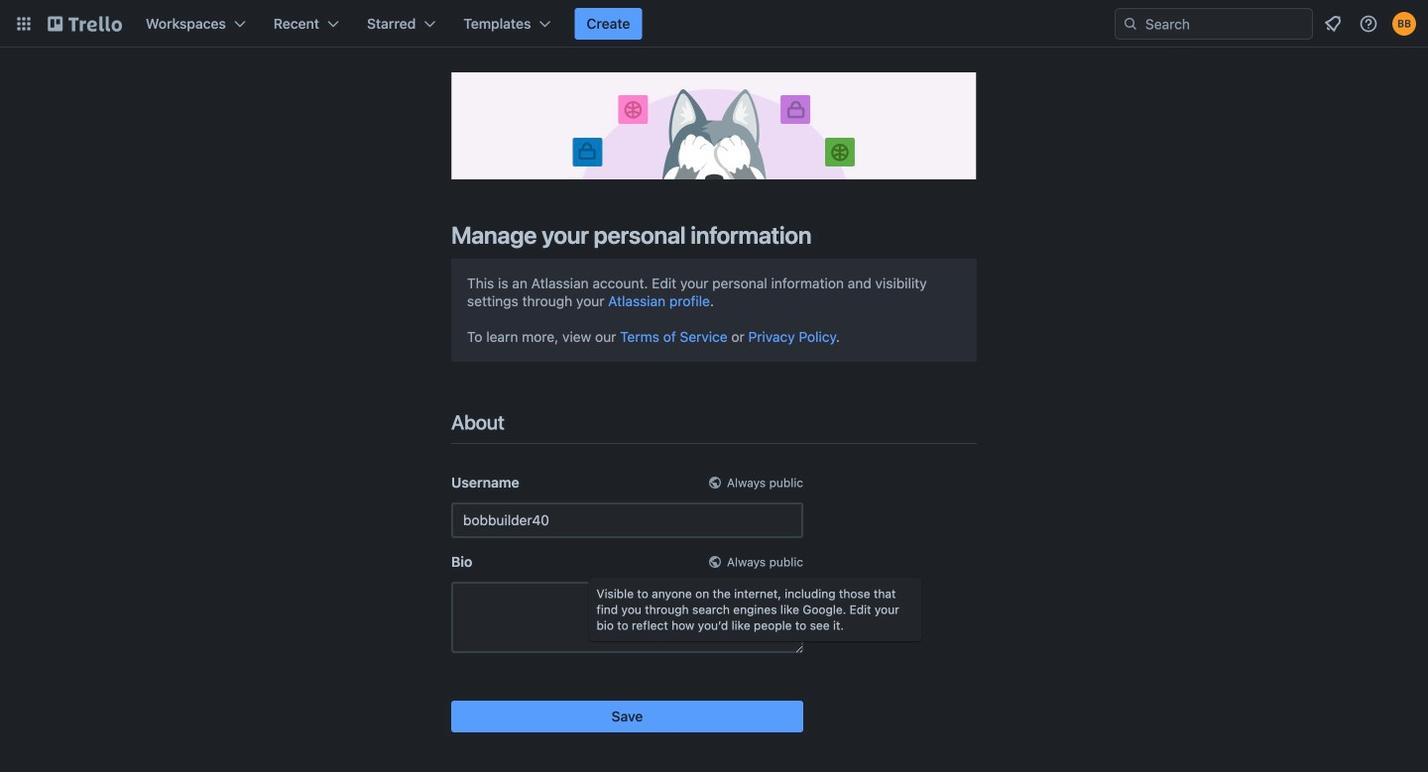 Task type: describe. For each thing, give the bounding box(es) containing it.
back to home image
[[48, 8, 122, 40]]

search image
[[1123, 16, 1139, 32]]

Search field
[[1139, 10, 1313, 38]]



Task type: locate. For each thing, give the bounding box(es) containing it.
bob builder (bobbuilder40) image
[[1393, 12, 1417, 36]]

None text field
[[451, 503, 804, 539]]

primary element
[[0, 0, 1429, 48]]

open information menu image
[[1359, 14, 1379, 34]]

None text field
[[451, 582, 804, 654]]

0 notifications image
[[1321, 12, 1345, 36]]

tooltip
[[589, 578, 922, 642]]



Task type: vqa. For each thing, say whether or not it's contained in the screenshot.
creatures, associated with James Peterson completed
no



